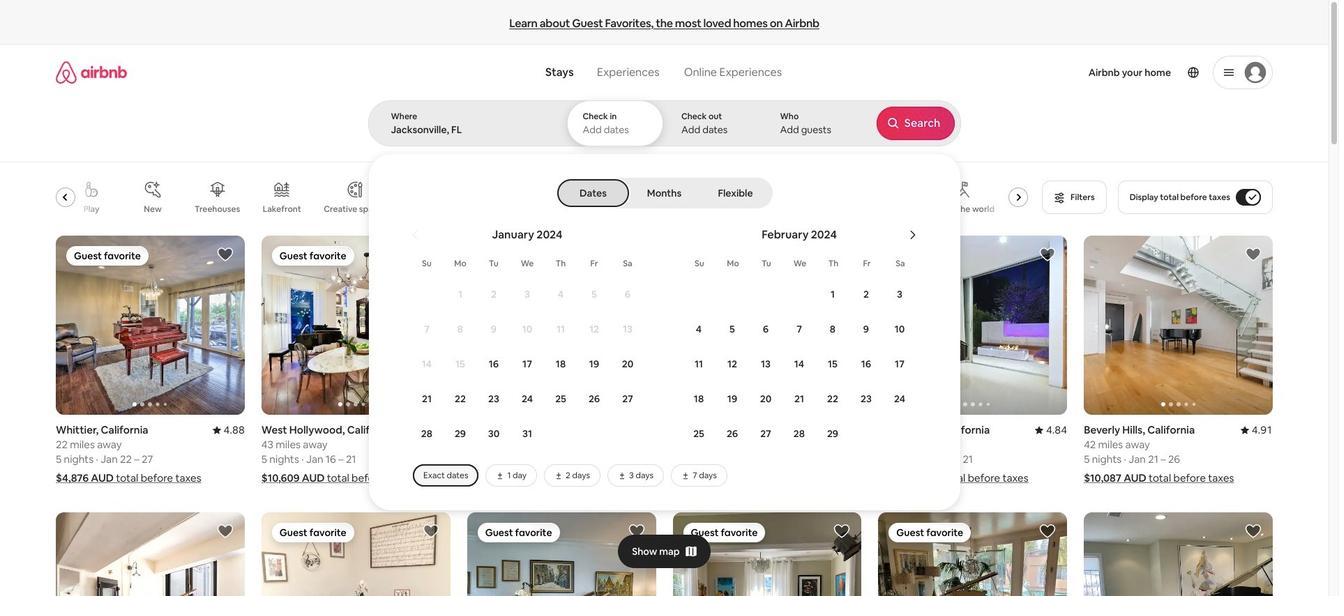 Task type: vqa. For each thing, say whether or not it's contained in the screenshot.
second Add to wishlist: Los Angeles, California icon from the left
yes



Task type: describe. For each thing, give the bounding box(es) containing it.
what can we help you find? tab list
[[534, 57, 672, 88]]

4.96 out of 5 average rating image
[[418, 424, 450, 437]]

add to wishlist: ontario, california image
[[628, 524, 645, 540]]

add to wishlist: los angeles, california image
[[1040, 246, 1056, 263]]

profile element
[[804, 45, 1273, 100]]

1 add to wishlist: los angeles, california image from the left
[[217, 524, 234, 540]]

add to wishlist: beverly hills, california image
[[834, 246, 851, 263]]

add to wishlist: beverly hills, california image
[[1245, 246, 1262, 263]]

calendar application
[[385, 213, 1340, 487]]

add to wishlist: whittier, california image
[[217, 246, 234, 263]]



Task type: locate. For each thing, give the bounding box(es) containing it.
group
[[56, 170, 1034, 225], [56, 236, 245, 415], [262, 236, 450, 415], [467, 236, 656, 415], [673, 236, 862, 415], [879, 236, 1257, 415], [1084, 236, 1273, 415], [56, 513, 245, 597], [262, 513, 450, 597], [467, 513, 656, 597], [673, 513, 862, 597], [879, 513, 1068, 597], [1084, 513, 1273, 597]]

tab list
[[559, 178, 770, 209]]

add to wishlist: orange, california image
[[1245, 524, 1262, 540]]

add to wishlist: jurupa valley, california image
[[423, 524, 439, 540]]

4.91 out of 5 average rating image
[[1241, 424, 1273, 437]]

add to wishlist: monterey park, california image
[[628, 246, 645, 263]]

None search field
[[368, 45, 1340, 511]]

0 horizontal spatial add to wishlist: los angeles, california image
[[217, 524, 234, 540]]

add to wishlist: los angeles, california image
[[217, 524, 234, 540], [834, 524, 851, 540], [1040, 524, 1056, 540]]

add to wishlist: west hollywood, california image
[[423, 246, 439, 263]]

2 add to wishlist: los angeles, california image from the left
[[834, 524, 851, 540]]

Search destinations search field
[[391, 123, 543, 136]]

4.84 out of 5 average rating image
[[1035, 424, 1068, 437]]

2 horizontal spatial add to wishlist: los angeles, california image
[[1040, 524, 1056, 540]]

tab panel
[[368, 100, 1340, 511]]

3 add to wishlist: los angeles, california image from the left
[[1040, 524, 1056, 540]]

1 horizontal spatial add to wishlist: los angeles, california image
[[834, 524, 851, 540]]

4.88 out of 5 average rating image
[[213, 424, 245, 437]]



